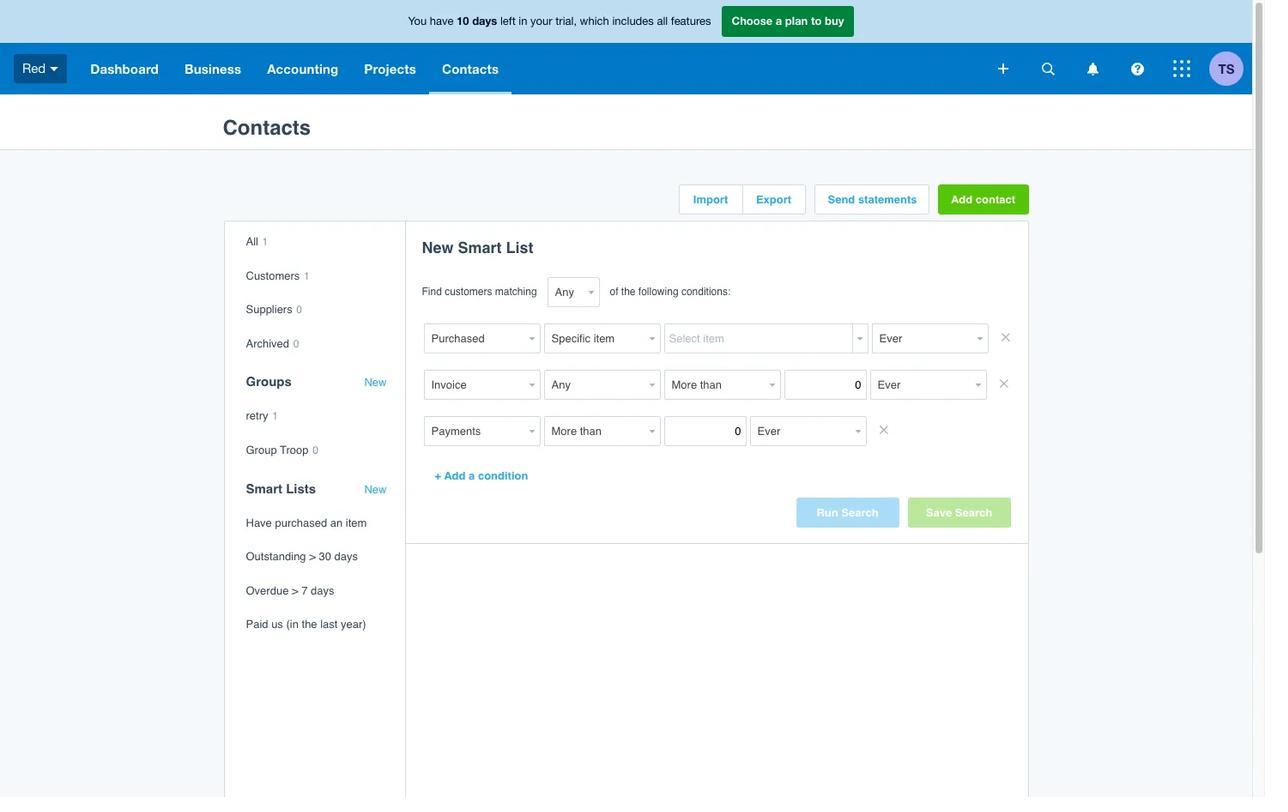 Task type: vqa. For each thing, say whether or not it's contained in the screenshot.
purchased
yes



Task type: locate. For each thing, give the bounding box(es) containing it.
add right +
[[444, 470, 466, 483]]

have
[[246, 516, 272, 529]]

search right run at the bottom
[[842, 507, 879, 519]]

1 horizontal spatial a
[[776, 14, 782, 28]]

condition
[[478, 470, 528, 483]]

0 right suppliers
[[296, 304, 302, 316]]

1 horizontal spatial svg image
[[1131, 62, 1144, 75]]

smart left the list
[[458, 239, 502, 257]]

group
[[246, 444, 277, 457]]

ts
[[1219, 61, 1235, 76]]

0 vertical spatial 0
[[296, 304, 302, 316]]

days for 7
[[311, 584, 334, 597]]

statements
[[858, 193, 917, 206]]

2 horizontal spatial 1
[[304, 270, 310, 282]]

2 search from the left
[[955, 507, 993, 519]]

0 vertical spatial 1
[[262, 236, 268, 248]]

0 vertical spatial a
[[776, 14, 782, 28]]

run
[[817, 507, 839, 519]]

search inside button
[[955, 507, 993, 519]]

contacts down 10
[[442, 61, 499, 76]]

0 horizontal spatial 1
[[262, 236, 268, 248]]

1 new link from the top
[[364, 376, 387, 390]]

add left contact
[[951, 193, 973, 206]]

retry
[[246, 410, 268, 423]]

groups
[[246, 375, 292, 389]]

1 vertical spatial the
[[302, 618, 317, 631]]

1 vertical spatial contacts
[[223, 116, 311, 140]]

a inside banner
[[776, 14, 782, 28]]

search right save
[[955, 507, 993, 519]]

export
[[756, 193, 792, 206]]

2 vertical spatial 1
[[272, 411, 278, 423]]

0 vertical spatial add
[[951, 193, 973, 206]]

> for outstanding
[[309, 550, 316, 563]]

the
[[621, 286, 636, 298], [302, 618, 317, 631]]

0 vertical spatial the
[[621, 286, 636, 298]]

svg image
[[1174, 60, 1191, 77], [1131, 62, 1144, 75], [50, 67, 59, 71]]

trial,
[[556, 15, 577, 28]]

2 vertical spatial days
[[311, 584, 334, 597]]

year)
[[341, 618, 366, 631]]

search
[[842, 507, 879, 519], [955, 507, 993, 519]]

new link
[[364, 376, 387, 390], [364, 483, 387, 496]]

of the following conditions:
[[610, 286, 731, 298]]

1 vertical spatial >
[[292, 584, 298, 597]]

left
[[500, 15, 516, 28]]

to
[[811, 14, 822, 28]]

0 vertical spatial new
[[422, 239, 454, 257]]

a inside button
[[469, 470, 475, 483]]

1 horizontal spatial search
[[955, 507, 993, 519]]

1 vertical spatial a
[[469, 470, 475, 483]]

last
[[320, 618, 338, 631]]

days right 7
[[311, 584, 334, 597]]

days
[[472, 14, 497, 28], [334, 550, 358, 563], [311, 584, 334, 597]]

1 horizontal spatial smart
[[458, 239, 502, 257]]

1
[[262, 236, 268, 248], [304, 270, 310, 282], [272, 411, 278, 423]]

features
[[671, 15, 711, 28]]

search for run search
[[842, 507, 879, 519]]

customers
[[445, 286, 492, 298]]

1 inside all 1
[[262, 236, 268, 248]]

troop
[[280, 444, 309, 457]]

0 horizontal spatial svg image
[[998, 64, 1009, 74]]

smart up have
[[246, 481, 282, 496]]

smart
[[458, 239, 502, 257], [246, 481, 282, 496]]

your
[[531, 15, 553, 28]]

banner
[[0, 0, 1253, 94]]

0 right 'troop'
[[313, 445, 318, 457]]

contacts down accounting
[[223, 116, 311, 140]]

0 inside group troop 0
[[313, 445, 318, 457]]

> for overdue
[[292, 584, 298, 597]]

save search button
[[908, 498, 1011, 528]]

0 inside archived 0
[[293, 338, 299, 350]]

outstanding
[[246, 550, 306, 563]]

0 vertical spatial days
[[472, 14, 497, 28]]

> left 7
[[292, 584, 298, 597]]

days inside banner
[[472, 14, 497, 28]]

0 inside suppliers 0
[[296, 304, 302, 316]]

0 vertical spatial smart
[[458, 239, 502, 257]]

search inside button
[[842, 507, 879, 519]]

0 vertical spatial contacts
[[442, 61, 499, 76]]

30
[[319, 550, 331, 563]]

0 horizontal spatial search
[[842, 507, 879, 519]]

0 right archived in the left top of the page
[[293, 338, 299, 350]]

0 for suppliers
[[296, 304, 302, 316]]

add
[[951, 193, 973, 206], [444, 470, 466, 483]]

lists
[[286, 481, 316, 496]]

a left condition
[[469, 470, 475, 483]]

days right 10
[[472, 14, 497, 28]]

1 vertical spatial 0
[[293, 338, 299, 350]]

(in
[[286, 618, 299, 631]]

send statements
[[828, 193, 917, 206]]

1 horizontal spatial contacts
[[442, 61, 499, 76]]

1 search from the left
[[842, 507, 879, 519]]

1 right "all"
[[262, 236, 268, 248]]

business
[[185, 61, 241, 76]]

> left 30
[[309, 550, 316, 563]]

2 vertical spatial new
[[364, 483, 387, 496]]

1 inside 'retry 1'
[[272, 411, 278, 423]]

svg image
[[1042, 62, 1055, 75], [1087, 62, 1099, 75], [998, 64, 1009, 74]]

>
[[309, 550, 316, 563], [292, 584, 298, 597]]

customers 1
[[246, 269, 310, 282]]

0 vertical spatial new link
[[364, 376, 387, 390]]

banner containing ts
[[0, 0, 1253, 94]]

days right 30
[[334, 550, 358, 563]]

2 new link from the top
[[364, 483, 387, 496]]

buy
[[825, 14, 844, 28]]

1 right 'customers'
[[304, 270, 310, 282]]

None text field
[[424, 324, 525, 354], [544, 324, 645, 354], [872, 324, 973, 354], [870, 370, 971, 400], [424, 416, 525, 446], [424, 324, 525, 354], [544, 324, 645, 354], [872, 324, 973, 354], [870, 370, 971, 400], [424, 416, 525, 446]]

1 horizontal spatial >
[[309, 550, 316, 563]]

plan
[[785, 14, 808, 28]]

0 vertical spatial >
[[309, 550, 316, 563]]

import button
[[680, 185, 742, 214]]

choose
[[732, 14, 773, 28]]

2 horizontal spatial svg image
[[1174, 60, 1191, 77]]

an
[[330, 516, 343, 529]]

suppliers
[[246, 303, 293, 316]]

2 vertical spatial 0
[[313, 445, 318, 457]]

new
[[422, 239, 454, 257], [364, 376, 387, 389], [364, 483, 387, 496]]

0 horizontal spatial svg image
[[50, 67, 59, 71]]

1 vertical spatial new
[[364, 376, 387, 389]]

0 horizontal spatial a
[[469, 470, 475, 483]]

contacts inside dropdown button
[[442, 61, 499, 76]]

10
[[457, 14, 469, 28]]

list
[[506, 239, 534, 257]]

send statements button
[[815, 185, 929, 214]]

1 vertical spatial new link
[[364, 483, 387, 496]]

all
[[657, 15, 668, 28]]

1 inside "customers 1"
[[304, 270, 310, 282]]

purchased
[[275, 516, 327, 529]]

1 vertical spatial 1
[[304, 270, 310, 282]]

1 right 'retry'
[[272, 411, 278, 423]]

a left plan
[[776, 14, 782, 28]]

1 horizontal spatial 1
[[272, 411, 278, 423]]

1 horizontal spatial add
[[951, 193, 973, 206]]

the right (in
[[302, 618, 317, 631]]

days for 10
[[472, 14, 497, 28]]

red button
[[0, 43, 77, 94]]

new for new smart list
[[422, 239, 454, 257]]

save
[[926, 507, 952, 519]]

overdue
[[246, 584, 289, 597]]

0 horizontal spatial >
[[292, 584, 298, 597]]

0 horizontal spatial smart
[[246, 481, 282, 496]]

matching
[[495, 286, 537, 298]]

the right of
[[621, 286, 636, 298]]

1 vertical spatial days
[[334, 550, 358, 563]]

None text field
[[424, 370, 525, 400], [544, 370, 645, 400], [664, 370, 765, 400], [784, 370, 867, 400], [544, 416, 645, 446], [664, 416, 747, 446], [750, 416, 851, 446], [424, 370, 525, 400], [544, 370, 645, 400], [664, 370, 765, 400], [784, 370, 867, 400], [544, 416, 645, 446], [664, 416, 747, 446], [750, 416, 851, 446]]

0
[[296, 304, 302, 316], [293, 338, 299, 350], [313, 445, 318, 457]]

days for 30
[[334, 550, 358, 563]]

0 horizontal spatial the
[[302, 618, 317, 631]]

0 horizontal spatial add
[[444, 470, 466, 483]]

new smart list
[[422, 239, 534, 257]]



Task type: describe. For each thing, give the bounding box(es) containing it.
business button
[[172, 43, 254, 94]]

2 horizontal spatial svg image
[[1087, 62, 1099, 75]]

red
[[22, 61, 46, 75]]

new for groups's new 'link'
[[364, 376, 387, 389]]

you have 10 days left in your trial, which includes all features
[[408, 14, 711, 28]]

group troop 0
[[246, 444, 318, 457]]

run search button
[[796, 498, 899, 528]]

in
[[519, 15, 528, 28]]

0 for archived
[[293, 338, 299, 350]]

save search
[[926, 507, 993, 519]]

accounting button
[[254, 43, 351, 94]]

following
[[639, 286, 679, 298]]

1 for groups
[[272, 411, 278, 423]]

retry 1
[[246, 410, 278, 423]]

of
[[610, 286, 619, 298]]

customers
[[246, 269, 300, 282]]

All text field
[[547, 277, 584, 307]]

export button
[[743, 185, 805, 214]]

have purchased an item
[[246, 516, 367, 529]]

all
[[246, 235, 258, 248]]

search for save search
[[955, 507, 993, 519]]

1 for all
[[304, 270, 310, 282]]

new for smart lists new 'link'
[[364, 483, 387, 496]]

1 horizontal spatial svg image
[[1042, 62, 1055, 75]]

7
[[301, 584, 308, 597]]

all 1
[[246, 235, 268, 248]]

add contact
[[951, 193, 1016, 206]]

ts button
[[1210, 43, 1253, 94]]

you
[[408, 15, 427, 28]]

suppliers 0
[[246, 303, 302, 316]]

+ add a condition button
[[422, 461, 541, 491]]

contacts button
[[429, 43, 512, 94]]

svg image inside red popup button
[[50, 67, 59, 71]]

0 horizontal spatial contacts
[[223, 116, 311, 140]]

1 vertical spatial add
[[444, 470, 466, 483]]

new link for smart lists
[[364, 483, 387, 496]]

+
[[435, 470, 441, 483]]

import
[[694, 193, 728, 206]]

archived 0
[[246, 337, 299, 350]]

item
[[346, 516, 367, 529]]

send
[[828, 193, 855, 206]]

conditions:
[[682, 286, 731, 298]]

choose a plan to buy
[[732, 14, 844, 28]]

add contact button
[[938, 185, 1029, 215]]

paid
[[246, 618, 268, 631]]

1 horizontal spatial the
[[621, 286, 636, 298]]

projects
[[364, 61, 416, 76]]

us
[[271, 618, 283, 631]]

paid us (in the last year)
[[246, 618, 366, 631]]

new link for groups
[[364, 376, 387, 390]]

archived
[[246, 337, 289, 350]]

have
[[430, 15, 454, 28]]

outstanding > 30 days
[[246, 550, 358, 563]]

projects button
[[351, 43, 429, 94]]

overdue > 7 days
[[246, 584, 334, 597]]

which
[[580, 15, 609, 28]]

find
[[422, 286, 442, 298]]

dashboard
[[90, 61, 159, 76]]

dashboard link
[[77, 43, 172, 94]]

run search
[[817, 507, 879, 519]]

contact
[[976, 193, 1016, 206]]

accounting
[[267, 61, 339, 76]]

includes
[[612, 15, 654, 28]]

find customers matching
[[422, 286, 537, 298]]

smart lists
[[246, 481, 316, 496]]

1 vertical spatial smart
[[246, 481, 282, 496]]

Select item text field
[[664, 324, 853, 354]]

+ add a condition
[[435, 470, 528, 483]]



